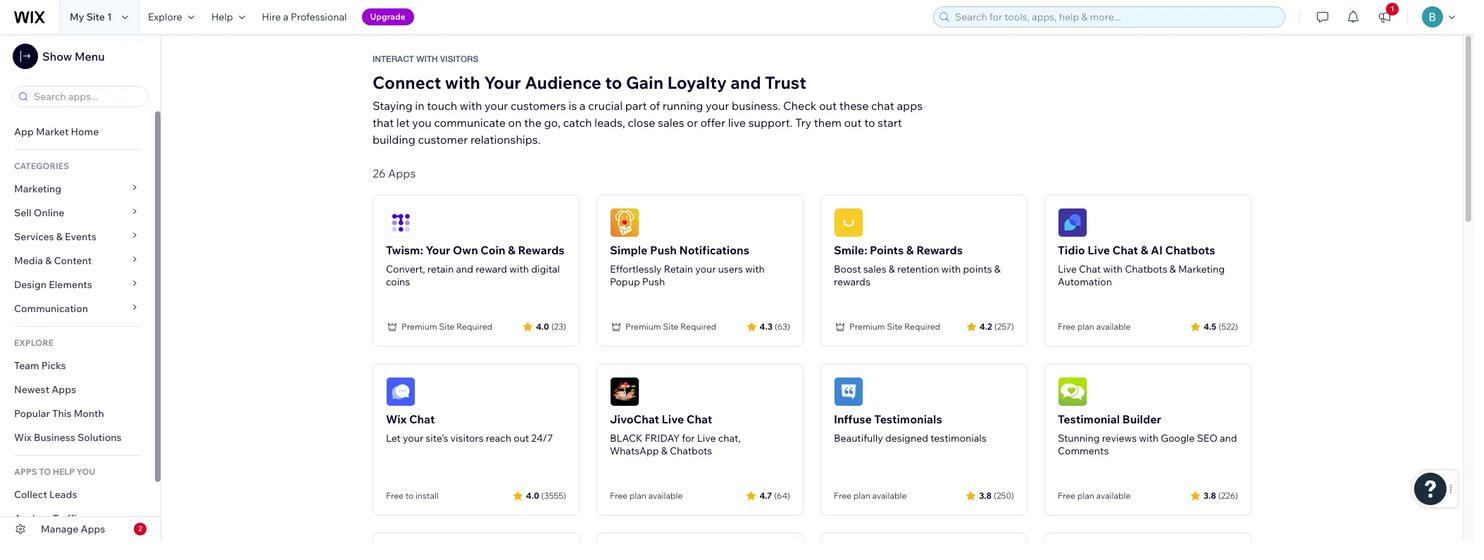 Task type: describe. For each thing, give the bounding box(es) containing it.
design elements link
[[0, 273, 155, 297]]

your inside simple push notifications effortlessly retain your users with popup push
[[696, 263, 716, 275]]

gain
[[626, 72, 664, 93]]

premium for smile:
[[850, 321, 885, 332]]

retain
[[428, 263, 454, 275]]

coin
[[481, 243, 506, 257]]

you
[[77, 466, 95, 477]]

2 horizontal spatial out
[[844, 116, 862, 130]]

points
[[963, 263, 992, 275]]

free plan available for reviews
[[1058, 490, 1131, 501]]

rewards inside "smile: points & rewards boost sales & retention with points & rewards"
[[917, 243, 963, 257]]

inffuse
[[834, 412, 872, 426]]

you
[[412, 116, 432, 130]]

media & content
[[14, 254, 92, 267]]

traffic
[[53, 512, 82, 525]]

explore
[[14, 337, 53, 348]]

and for connect with your audience to gain loyalty and trust
[[731, 72, 761, 93]]

convert,
[[386, 263, 425, 275]]

chat down tidio
[[1079, 263, 1101, 275]]

sidebar element
[[0, 34, 161, 541]]

upgrade
[[370, 11, 406, 22]]

2
[[138, 524, 142, 533]]

free plan available for black
[[610, 490, 683, 501]]

help
[[211, 11, 233, 23]]

collect leads link
[[0, 483, 155, 507]]

install
[[416, 490, 439, 501]]

chatbots inside jivochat live chat black friday for live chat, whatsapp & chatbots
[[670, 445, 712, 457]]

4.0 for rewards
[[536, 321, 549, 331]]

comments
[[1058, 445, 1109, 457]]

retention
[[897, 263, 939, 275]]

analyze traffic link
[[0, 507, 155, 530]]

smile: points & rewards boost sales & retention with points & rewards
[[834, 243, 1001, 288]]

apps for manage apps
[[81, 523, 105, 535]]

sell online
[[14, 206, 64, 219]]

available for reviews
[[1097, 490, 1131, 501]]

services & events
[[14, 230, 96, 243]]

popular
[[14, 407, 50, 420]]

4.2
[[980, 321, 992, 331]]

0 horizontal spatial 1
[[107, 11, 112, 23]]

crucial
[[588, 99, 623, 113]]

rewards inside twism: your own coin & rewards convert, retain and reward with digital coins
[[518, 243, 565, 257]]

1 vertical spatial push
[[642, 275, 665, 288]]

4.0 for visitors
[[526, 490, 539, 501]]

designed
[[885, 432, 929, 445]]

month
[[74, 407, 104, 420]]

your inside the 'wix chat let your site's visitors reach out 24/7'
[[403, 432, 424, 445]]

to inside staying in touch with your customers is a crucial part of running your business. check out these chat apps that let you communicate on the go, catch leads, close sales or offer live support. try them out to start building customer relationships.
[[865, 116, 875, 130]]

(63)
[[775, 321, 790, 331]]

0 horizontal spatial to
[[406, 490, 414, 501]]

app market home link
[[0, 120, 155, 144]]

newest
[[14, 383, 49, 396]]

plan for &
[[1078, 321, 1095, 332]]

tidio live chat & ai chatbots live chat with chatbots & marketing automation
[[1058, 243, 1225, 288]]

tidio
[[1058, 243, 1085, 257]]

communication link
[[0, 297, 155, 321]]

1 inside button
[[1391, 4, 1395, 13]]

builder
[[1123, 412, 1162, 426]]

digital
[[531, 263, 560, 275]]

inffuse testimonials logo image
[[834, 377, 864, 406]]

visitors
[[451, 432, 484, 445]]

1 horizontal spatial your
[[484, 72, 521, 93]]

required for your
[[681, 321, 717, 332]]

testimonials
[[874, 412, 942, 426]]

newest apps link
[[0, 378, 155, 402]]

app market home
[[14, 125, 99, 138]]

boost
[[834, 263, 861, 275]]

part
[[625, 99, 647, 113]]

my site 1
[[70, 11, 112, 23]]

plan for reviews
[[1078, 490, 1095, 501]]

menu
[[75, 49, 105, 63]]

google
[[1161, 432, 1195, 445]]

market
[[36, 125, 69, 138]]

sell online link
[[0, 201, 155, 225]]

twism: your own coin & rewards logo image
[[386, 208, 416, 237]]

(64)
[[774, 490, 790, 501]]

apps
[[897, 99, 923, 113]]

to
[[39, 466, 51, 477]]

elements
[[49, 278, 92, 291]]

wix for chat
[[386, 412, 407, 426]]

analyze traffic
[[14, 512, 82, 525]]

customer
[[418, 132, 468, 147]]

explore
[[148, 11, 182, 23]]

wix chat let your site's visitors reach out 24/7
[[386, 412, 553, 445]]

4.5 (522)
[[1204, 321, 1239, 331]]

on
[[508, 116, 522, 130]]

touch
[[427, 99, 457, 113]]

that
[[373, 116, 394, 130]]

home
[[71, 125, 99, 138]]

with inside "smile: points & rewards boost sales & retention with points & rewards"
[[942, 263, 961, 275]]

visitors
[[440, 54, 479, 64]]

testimonial builder stunning reviews with google seo and comments
[[1058, 412, 1238, 457]]

& inside twism: your own coin & rewards convert, retain and reward with digital coins
[[508, 243, 516, 257]]

app
[[14, 125, 34, 138]]

0 vertical spatial a
[[283, 11, 289, 23]]

live right tidio
[[1088, 243, 1110, 257]]

smile: points & rewards logo image
[[834, 208, 864, 237]]

apps to help you
[[14, 466, 95, 477]]

hire a professional
[[262, 11, 347, 23]]

& inside jivochat live chat black friday for live chat, whatsapp & chatbots
[[661, 445, 668, 457]]

business
[[34, 431, 75, 444]]

out inside the 'wix chat let your site's visitors reach out 24/7'
[[514, 432, 529, 445]]

whatsapp
[[610, 445, 659, 457]]

wix for business
[[14, 431, 32, 444]]

apps for newest apps
[[52, 383, 76, 396]]

popular this month link
[[0, 402, 155, 426]]

apps
[[14, 466, 37, 477]]

notifications
[[679, 243, 750, 257]]

help
[[53, 466, 75, 477]]

free to install
[[386, 490, 439, 501]]

simple push notifications effortlessly retain your users with popup push
[[610, 243, 765, 288]]

wix business solutions link
[[0, 426, 155, 449]]

chat,
[[718, 432, 741, 445]]

or
[[687, 116, 698, 130]]

collect
[[14, 488, 47, 501]]

communicate
[[434, 116, 506, 130]]

with inside tidio live chat & ai chatbots live chat with chatbots & marketing automation
[[1103, 263, 1123, 275]]

your inside twism: your own coin & rewards convert, retain and reward with digital coins
[[426, 243, 451, 257]]

my
[[70, 11, 84, 23]]

automation
[[1058, 275, 1112, 288]]

site for twism: your own coin & rewards
[[439, 321, 455, 332]]

(3555)
[[541, 490, 566, 501]]

loyalty
[[667, 72, 727, 93]]

start
[[878, 116, 902, 130]]

premium for simple
[[626, 321, 661, 332]]

chat inside jivochat live chat black friday for live chat, whatsapp & chatbots
[[687, 412, 712, 426]]

live down tidio
[[1058, 263, 1077, 275]]

and for testimonial builder stunning reviews with google seo and comments
[[1220, 432, 1238, 445]]



Task type: locate. For each thing, give the bounding box(es) containing it.
1 rewards from the left
[[518, 243, 565, 257]]

free plan available for designed
[[834, 490, 907, 501]]

2 premium from the left
[[626, 321, 661, 332]]

free plan available for &
[[1058, 321, 1131, 332]]

required down retain
[[681, 321, 717, 332]]

0 horizontal spatial sales
[[658, 116, 685, 130]]

hire
[[262, 11, 281, 23]]

to left start
[[865, 116, 875, 130]]

free down comments
[[1058, 490, 1076, 501]]

0 vertical spatial apps
[[388, 166, 416, 180]]

0 vertical spatial to
[[605, 72, 622, 93]]

beautifully
[[834, 432, 883, 445]]

testimonial
[[1058, 412, 1120, 426]]

free down the whatsapp
[[610, 490, 628, 501]]

available for &
[[1097, 321, 1131, 332]]

0 horizontal spatial a
[[283, 11, 289, 23]]

manage apps
[[41, 523, 105, 535]]

chat
[[872, 99, 895, 113]]

chat left ai
[[1113, 243, 1139, 257]]

1
[[1391, 4, 1395, 13], [107, 11, 112, 23]]

available down automation
[[1097, 321, 1131, 332]]

live up "friday"
[[662, 412, 684, 426]]

2 required from the left
[[681, 321, 717, 332]]

sales down points
[[863, 263, 887, 275]]

free plan available down automation
[[1058, 321, 1131, 332]]

reward
[[476, 263, 507, 275]]

plan for designed
[[854, 490, 871, 501]]

3.8 left (250)
[[979, 490, 992, 501]]

3 premium from the left
[[850, 321, 885, 332]]

1 horizontal spatial premium site required
[[626, 321, 717, 332]]

premium site required for rewards
[[850, 321, 941, 332]]

and right seo
[[1220, 432, 1238, 445]]

retain
[[664, 263, 693, 275]]

24/7
[[531, 432, 553, 445]]

1 vertical spatial wix
[[14, 431, 32, 444]]

rewards up digital
[[518, 243, 565, 257]]

wix up let
[[386, 412, 407, 426]]

testimonial builder logo image
[[1058, 377, 1088, 406]]

2 vertical spatial apps
[[81, 523, 105, 535]]

black
[[610, 432, 643, 445]]

hire a professional link
[[253, 0, 355, 34]]

coins
[[386, 275, 410, 288]]

chatbots left chat,
[[670, 445, 712, 457]]

let
[[386, 432, 401, 445]]

the
[[524, 116, 542, 130]]

free down beautifully
[[834, 490, 852, 501]]

1 horizontal spatial 3.8
[[1204, 490, 1217, 501]]

to left install
[[406, 490, 414, 501]]

connect
[[373, 72, 441, 93]]

building
[[373, 132, 416, 147]]

sales down running
[[658, 116, 685, 130]]

Search for tools, apps, help & more... field
[[951, 7, 1281, 27]]

premium down popup
[[626, 321, 661, 332]]

4.0 left (23)
[[536, 321, 549, 331]]

1 horizontal spatial a
[[580, 99, 586, 113]]

out down these
[[844, 116, 862, 130]]

rewards
[[834, 275, 871, 288]]

1 3.8 from the left
[[979, 490, 992, 501]]

team picks
[[14, 359, 66, 372]]

media
[[14, 254, 43, 267]]

wix chat logo image
[[386, 377, 416, 406]]

support.
[[749, 116, 793, 130]]

0 vertical spatial sales
[[658, 116, 685, 130]]

a right hire at the top left
[[283, 11, 289, 23]]

twism:
[[386, 243, 423, 257]]

free plan available down the whatsapp
[[610, 490, 683, 501]]

a
[[283, 11, 289, 23], [580, 99, 586, 113]]

0 vertical spatial marketing
[[14, 182, 61, 195]]

0 vertical spatial wix
[[386, 412, 407, 426]]

1 vertical spatial out
[[844, 116, 862, 130]]

with inside staying in touch with your customers is a crucial part of running your business. check out these chat apps that let you communicate on the go, catch leads, close sales or offer live support. try them out to start building customer relationships.
[[460, 99, 482, 113]]

2 horizontal spatial premium site required
[[850, 321, 941, 332]]

3.8 (250)
[[979, 490, 1014, 501]]

premium site required for coin
[[402, 321, 493, 332]]

sales inside "smile: points & rewards boost sales & retention with points & rewards"
[[863, 263, 887, 275]]

available for black
[[648, 490, 683, 501]]

0 horizontal spatial marketing
[[14, 182, 61, 195]]

1 vertical spatial to
[[865, 116, 875, 130]]

show menu
[[42, 49, 105, 63]]

wix
[[386, 412, 407, 426], [14, 431, 32, 444]]

free plan available down comments
[[1058, 490, 1131, 501]]

0 vertical spatial out
[[819, 99, 837, 113]]

your down notifications
[[696, 263, 716, 275]]

1 horizontal spatial marketing
[[1179, 263, 1225, 275]]

for
[[682, 432, 695, 445]]

your right let
[[403, 432, 424, 445]]

0 vertical spatial and
[[731, 72, 761, 93]]

and inside testimonial builder stunning reviews with google seo and comments
[[1220, 432, 1238, 445]]

available for designed
[[872, 490, 907, 501]]

try
[[796, 116, 812, 130]]

check
[[783, 99, 817, 113]]

1 vertical spatial 4.0
[[526, 490, 539, 501]]

media & content link
[[0, 249, 155, 273]]

design
[[14, 278, 47, 291]]

push right popup
[[642, 275, 665, 288]]

chatbots down ai
[[1125, 263, 1168, 275]]

1 required from the left
[[457, 321, 493, 332]]

users
[[718, 263, 743, 275]]

free down automation
[[1058, 321, 1076, 332]]

site right my
[[86, 11, 105, 23]]

and down own
[[456, 263, 473, 275]]

out up them
[[819, 99, 837, 113]]

2 vertical spatial chatbots
[[670, 445, 712, 457]]

2 horizontal spatial required
[[905, 321, 941, 332]]

available down comments
[[1097, 490, 1131, 501]]

simple push notifications logo image
[[610, 208, 640, 237]]

free for your
[[386, 490, 404, 501]]

apps right 26
[[388, 166, 416, 180]]

4.2 (257)
[[980, 321, 1014, 331]]

1 vertical spatial apps
[[52, 383, 76, 396]]

4.3
[[760, 321, 773, 331]]

1 premium from the left
[[402, 321, 437, 332]]

2 vertical spatial and
[[1220, 432, 1238, 445]]

required down retention
[[905, 321, 941, 332]]

wix inside the 'wix chat let your site's visitors reach out 24/7'
[[386, 412, 407, 426]]

2 vertical spatial to
[[406, 490, 414, 501]]

professional
[[291, 11, 347, 23]]

rewards up retention
[[917, 243, 963, 257]]

sales inside staying in touch with your customers is a crucial part of running your business. check out these chat apps that let you communicate on the go, catch leads, close sales or offer live support. try them out to start building customer relationships.
[[658, 116, 685, 130]]

plan down automation
[[1078, 321, 1095, 332]]

and up business.
[[731, 72, 761, 93]]

plan down beautifully
[[854, 490, 871, 501]]

site down 'retain'
[[439, 321, 455, 332]]

a inside staying in touch with your customers is a crucial part of running your business. check out these chat apps that let you communicate on the go, catch leads, close sales or offer live support. try them out to start building customer relationships.
[[580, 99, 586, 113]]

chat up site's
[[409, 412, 435, 426]]

out left 24/7 at the left bottom of page
[[514, 432, 529, 445]]

2 vertical spatial out
[[514, 432, 529, 445]]

0 horizontal spatial rewards
[[518, 243, 565, 257]]

Search apps... field
[[30, 87, 144, 106]]

wix down popular
[[14, 431, 32, 444]]

available down designed
[[872, 490, 907, 501]]

categories
[[14, 161, 69, 171]]

free for black
[[610, 490, 628, 501]]

newest apps
[[14, 383, 76, 396]]

3.8 for testimonial builder
[[1204, 490, 1217, 501]]

connect with your audience to gain loyalty and trust
[[373, 72, 807, 93]]

with inside testimonial builder stunning reviews with google seo and comments
[[1139, 432, 1159, 445]]

1 button
[[1370, 0, 1401, 34]]

4.0 (23)
[[536, 321, 566, 331]]

catch
[[563, 116, 592, 130]]

free plan available down beautifully
[[834, 490, 907, 501]]

site for smile: points & rewards
[[887, 321, 903, 332]]

site down retention
[[887, 321, 903, 332]]

1 vertical spatial chatbots
[[1125, 263, 1168, 275]]

premium site required down rewards
[[850, 321, 941, 332]]

1 vertical spatial your
[[426, 243, 451, 257]]

1 horizontal spatial required
[[681, 321, 717, 332]]

1 horizontal spatial out
[[819, 99, 837, 113]]

4.0
[[536, 321, 549, 331], [526, 490, 539, 501]]

testimonials
[[931, 432, 987, 445]]

0 horizontal spatial your
[[426, 243, 451, 257]]

your up communicate at the top left of page
[[485, 99, 508, 113]]

plan for black
[[630, 490, 647, 501]]

apps up this
[[52, 383, 76, 396]]

with inside twism: your own coin & rewards convert, retain and reward with digital coins
[[510, 263, 529, 275]]

1 horizontal spatial rewards
[[917, 243, 963, 257]]

0 horizontal spatial out
[[514, 432, 529, 445]]

3 premium site required from the left
[[850, 321, 941, 332]]

content
[[54, 254, 92, 267]]

chat up for
[[687, 412, 712, 426]]

inffuse testimonials beautifully designed testimonials
[[834, 412, 987, 445]]

chatbots right ai
[[1166, 243, 1216, 257]]

0 horizontal spatial premium site required
[[402, 321, 493, 332]]

3.8 left the (226)
[[1204, 490, 1217, 501]]

your up offer
[[706, 99, 729, 113]]

3.8 for inffuse testimonials
[[979, 490, 992, 501]]

go,
[[544, 116, 561, 130]]

premium site required down retain
[[626, 321, 717, 332]]

site's
[[426, 432, 448, 445]]

your up on
[[484, 72, 521, 93]]

trust
[[765, 72, 807, 93]]

plan down the whatsapp
[[630, 490, 647, 501]]

2 rewards from the left
[[917, 243, 963, 257]]

premium for twism:
[[402, 321, 437, 332]]

site for simple push notifications
[[663, 321, 679, 332]]

show menu button
[[13, 44, 105, 69]]

picks
[[41, 359, 66, 372]]

free for designed
[[834, 490, 852, 501]]

0 horizontal spatial 3.8
[[979, 490, 992, 501]]

0 vertical spatial chatbots
[[1166, 243, 1216, 257]]

site down retain
[[663, 321, 679, 332]]

0 vertical spatial 4.0
[[536, 321, 549, 331]]

to up "crucial"
[[605, 72, 622, 93]]

0 horizontal spatial and
[[456, 263, 473, 275]]

chat inside the 'wix chat let your site's visitors reach out 24/7'
[[409, 412, 435, 426]]

marketing link
[[0, 177, 155, 201]]

tidio live chat & ai chatbots logo image
[[1058, 208, 1088, 237]]

4.7
[[760, 490, 772, 501]]

3 required from the left
[[905, 321, 941, 332]]

stunning
[[1058, 432, 1100, 445]]

close
[[628, 116, 656, 130]]

push up retain
[[650, 243, 677, 257]]

premium site required for effortlessly
[[626, 321, 717, 332]]

4.5
[[1204, 321, 1217, 331]]

of
[[650, 99, 660, 113]]

4.0 (3555)
[[526, 490, 566, 501]]

premium site required down 'retain'
[[402, 321, 493, 332]]

1 horizontal spatial apps
[[81, 523, 105, 535]]

0 horizontal spatial wix
[[14, 431, 32, 444]]

premium down rewards
[[850, 321, 885, 332]]

available down the whatsapp
[[648, 490, 683, 501]]

2 horizontal spatial and
[[1220, 432, 1238, 445]]

your up 'retain'
[[426, 243, 451, 257]]

and inside twism: your own coin & rewards convert, retain and reward with digital coins
[[456, 263, 473, 275]]

plan down comments
[[1078, 490, 1095, 501]]

chatbots
[[1166, 243, 1216, 257], [1125, 263, 1168, 275], [670, 445, 712, 457]]

1 vertical spatial sales
[[863, 263, 887, 275]]

in
[[415, 99, 425, 113]]

1 premium site required from the left
[[402, 321, 493, 332]]

sales
[[658, 116, 685, 130], [863, 263, 887, 275]]

required for rewards
[[457, 321, 493, 332]]

jivochat live chat logo image
[[610, 377, 640, 406]]

0 vertical spatial push
[[650, 243, 677, 257]]

wix inside sidebar element
[[14, 431, 32, 444]]

marketing inside 'marketing' link
[[14, 182, 61, 195]]

free for &
[[1058, 321, 1076, 332]]

0 horizontal spatial apps
[[52, 383, 76, 396]]

1 horizontal spatial premium
[[626, 321, 661, 332]]

2 horizontal spatial apps
[[388, 166, 416, 180]]

1 horizontal spatial and
[[731, 72, 761, 93]]

team picks link
[[0, 354, 155, 378]]

2 horizontal spatial to
[[865, 116, 875, 130]]

(250)
[[994, 490, 1014, 501]]

a right is
[[580, 99, 586, 113]]

required down reward
[[457, 321, 493, 332]]

1 horizontal spatial sales
[[863, 263, 887, 275]]

0 horizontal spatial required
[[457, 321, 493, 332]]

free left install
[[386, 490, 404, 501]]

events
[[65, 230, 96, 243]]

26 apps
[[373, 166, 416, 180]]

with inside simple push notifications effortlessly retain your users with popup push
[[745, 263, 765, 275]]

sell
[[14, 206, 31, 219]]

leads,
[[595, 116, 625, 130]]

1 vertical spatial marketing
[[1179, 263, 1225, 275]]

premium
[[402, 321, 437, 332], [626, 321, 661, 332], [850, 321, 885, 332]]

1 horizontal spatial to
[[605, 72, 622, 93]]

marketing down categories
[[14, 182, 61, 195]]

apps right manage
[[81, 523, 105, 535]]

1 vertical spatial a
[[580, 99, 586, 113]]

0 horizontal spatial premium
[[402, 321, 437, 332]]

interact with visitors
[[373, 54, 479, 64]]

premium down coins
[[402, 321, 437, 332]]

free for reviews
[[1058, 490, 1076, 501]]

0 vertical spatial your
[[484, 72, 521, 93]]

jivochat live chat black friday for live chat, whatsapp & chatbots
[[610, 412, 741, 457]]

manage
[[41, 523, 78, 535]]

required for sales
[[905, 321, 941, 332]]

1 horizontal spatial 1
[[1391, 4, 1395, 13]]

4.0 left (3555)
[[526, 490, 539, 501]]

(257)
[[995, 321, 1014, 331]]

let
[[397, 116, 410, 130]]

2 premium site required from the left
[[626, 321, 717, 332]]

2 3.8 from the left
[[1204, 490, 1217, 501]]

1 horizontal spatial wix
[[386, 412, 407, 426]]

required
[[457, 321, 493, 332], [681, 321, 717, 332], [905, 321, 941, 332]]

1 vertical spatial and
[[456, 263, 473, 275]]

live right for
[[697, 432, 716, 445]]

marketing up 4.5
[[1179, 263, 1225, 275]]

apps for 26 apps
[[388, 166, 416, 180]]

marketing inside tidio live chat & ai chatbots live chat with chatbots & marketing automation
[[1179, 263, 1225, 275]]

2 horizontal spatial premium
[[850, 321, 885, 332]]



Task type: vqa. For each thing, say whether or not it's contained in the screenshot.
Premium for Smile:
yes



